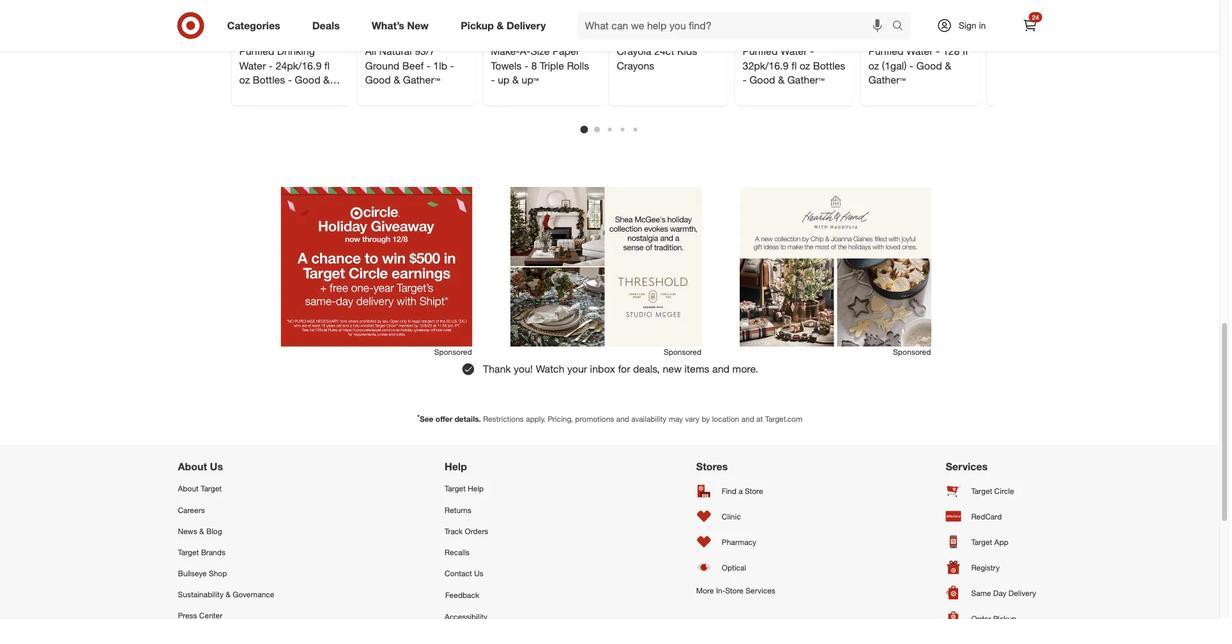 Task type: vqa. For each thing, say whether or not it's contained in the screenshot.
8
yes



Task type: locate. For each thing, give the bounding box(es) containing it.
gather™ inside $4.59 purified water - 32pk/16.9 fl oz bottles - good & gather™
[[787, 74, 825, 86]]

help up returns link
[[468, 484, 484, 494]]

delivery up a-
[[507, 19, 546, 32]]

2 horizontal spatial purified
[[868, 45, 904, 57]]

purified inside $3.59 purified drinking water - 24pk/16.9 fl oz bottles - good & gather™
[[239, 45, 274, 57]]

availability
[[631, 415, 667, 424]]

2 horizontal spatial fl
[[963, 45, 968, 57]]

pharmacy link
[[696, 530, 775, 555]]

& down ground
[[394, 74, 400, 86]]

target up returns
[[445, 484, 466, 494]]

stores
[[696, 461, 728, 473]]

0 horizontal spatial us
[[210, 461, 223, 473]]

1 purified from the left
[[239, 45, 274, 57]]

help
[[445, 461, 467, 473], [468, 484, 484, 494]]

1 horizontal spatial purified
[[743, 45, 778, 57]]

oz right 32pk/16.9
[[800, 59, 810, 72]]

oz inside $3.59 purified drinking water - 24pk/16.9 fl oz bottles - good & gather™
[[239, 74, 250, 86]]

gather™ inside "$0.99 purified water - 128 fl oz (1gal) - good & gather™"
[[868, 74, 906, 86]]

1 vertical spatial delivery
[[1009, 589, 1036, 598]]

1 horizontal spatial bottles
[[813, 59, 845, 72]]

water up 32pk/16.9
[[780, 45, 807, 57]]

up
[[498, 74, 509, 86]]

1 horizontal spatial store
[[745, 487, 763, 496]]

advertisement region
[[281, 187, 473, 347], [510, 187, 702, 347], [740, 187, 931, 347]]

0 vertical spatial us
[[210, 461, 223, 473]]

us up about target 'link'
[[210, 461, 223, 473]]

and left at
[[741, 415, 754, 424]]

good inside all natural 93/7 ground beef - 1lb - good & gather™
[[365, 74, 391, 86]]

1 horizontal spatial advertisement region
[[510, 187, 702, 347]]

purified water - 32pk/16.9 fl oz bottles - good & gather™ image
[[746, 0, 842, 26]]

2 horizontal spatial oz
[[868, 59, 879, 72]]

1 horizontal spatial sponsored
[[664, 348, 701, 357]]

beef
[[402, 59, 424, 72]]

target inside 'link'
[[201, 484, 222, 494]]

at
[[756, 415, 763, 424]]

fl
[[963, 45, 968, 57], [324, 59, 330, 72], [791, 59, 797, 72]]

target help
[[445, 484, 484, 494]]

0 horizontal spatial purified
[[239, 45, 274, 57]]

0 horizontal spatial sponsored
[[434, 348, 472, 357]]

sustainability & governance link
[[178, 584, 274, 606]]

gather™ inside $3.59 purified drinking water - 24pk/16.9 fl oz bottles - good & gather™
[[239, 89, 276, 101]]

target for target help
[[445, 484, 466, 494]]

fl right 32pk/16.9
[[791, 59, 797, 72]]

2 sponsored from the left
[[664, 348, 701, 357]]

0 horizontal spatial water
[[239, 59, 266, 72]]

0 horizontal spatial oz
[[239, 74, 250, 86]]

gather™ down beef
[[403, 74, 440, 86]]

delivery
[[507, 19, 546, 32], [1009, 589, 1036, 598]]

same day delivery
[[971, 589, 1036, 598]]

2 about from the top
[[178, 484, 199, 494]]

and right items
[[712, 363, 730, 376]]

more
[[696, 587, 714, 596]]

services down optical link
[[746, 587, 775, 596]]

gather™ down (1gal)
[[868, 74, 906, 86]]

redcard link
[[946, 504, 1042, 530]]

0 vertical spatial services
[[946, 461, 988, 473]]

$15.99 make-a-size paper towels - 8 triple rolls - up & up™
[[491, 31, 589, 86]]

& down 128
[[945, 59, 951, 72]]

& inside $4.59 purified water - 32pk/16.9 fl oz bottles - good & gather™
[[778, 74, 784, 86]]

sustainability & governance
[[178, 590, 274, 600]]

delivery inside 'same day delivery' link
[[1009, 589, 1036, 598]]

0 horizontal spatial help
[[445, 461, 467, 473]]

3 purified from the left
[[868, 45, 904, 57]]

clinic
[[722, 512, 741, 522]]

target left app
[[971, 538, 992, 547]]

1 vertical spatial bottles
[[253, 74, 285, 86]]

What can we help you find? suggestions appear below search field
[[577, 11, 895, 40]]

store right a
[[745, 487, 763, 496]]

news & blog
[[178, 527, 222, 536]]

find a store link
[[696, 479, 775, 504]]

- down 24pk/16.9
[[288, 74, 292, 86]]

1 horizontal spatial services
[[946, 461, 988, 473]]

bottles inside $3.59 purified drinking water - 24pk/16.9 fl oz bottles - good & gather™
[[253, 74, 285, 86]]

target brands
[[178, 548, 225, 557]]

purified drinking water - 24pk/16.9 fl oz bottles - good & gather™ image
[[243, 0, 339, 26]]

$3.59
[[239, 31, 264, 44]]

fl right 128
[[963, 45, 968, 57]]

24ct
[[654, 45, 674, 57]]

8
[[531, 59, 537, 72]]

careers
[[178, 505, 205, 515]]

0 horizontal spatial fl
[[324, 59, 330, 72]]

recalls link
[[445, 542, 526, 563]]

categories
[[227, 19, 280, 32]]

contact
[[445, 569, 472, 579]]

offer
[[436, 415, 452, 424]]

0 vertical spatial about
[[178, 461, 207, 473]]

water
[[780, 45, 807, 57], [906, 45, 933, 57], [239, 59, 266, 72]]

us right contact
[[474, 569, 483, 579]]

contact us
[[445, 569, 483, 579]]

2 horizontal spatial advertisement region
[[740, 187, 931, 347]]

and left "availability"
[[616, 415, 629, 424]]

purified for $4.59
[[743, 45, 778, 57]]

target for target brands
[[178, 548, 199, 557]]

water up (1gal)
[[906, 45, 933, 57]]

target down "news"
[[178, 548, 199, 557]]

what's
[[372, 19, 404, 32]]

delivery right 'day'
[[1009, 589, 1036, 598]]

fl inside "$0.99 purified water - 128 fl oz (1gal) - good & gather™"
[[963, 45, 968, 57]]

& down 32pk/16.9
[[778, 74, 784, 86]]

1 horizontal spatial oz
[[800, 59, 810, 72]]

$3.59 purified drinking water - 24pk/16.9 fl oz bottles - good & gather™
[[239, 31, 330, 101]]

1 about from the top
[[178, 461, 207, 473]]

more.
[[732, 363, 758, 376]]

$4.59 purified water - 32pk/16.9 fl oz bottles - good & gather™
[[743, 31, 845, 86]]

3 advertisement region from the left
[[740, 187, 931, 347]]

store down optical link
[[725, 587, 744, 596]]

purified down $0.99
[[868, 45, 904, 57]]

purified
[[239, 45, 274, 57], [743, 45, 778, 57], [868, 45, 904, 57]]

help up 'target help' in the left bottom of the page
[[445, 461, 467, 473]]

2 horizontal spatial sponsored
[[893, 348, 931, 357]]

1 horizontal spatial us
[[474, 569, 483, 579]]

store for a
[[745, 487, 763, 496]]

& left "blog"
[[199, 527, 204, 536]]

purified down $3.59
[[239, 45, 274, 57]]

target circle
[[971, 487, 1014, 496]]

delivery inside the pickup & delivery link
[[507, 19, 546, 32]]

purified down the $4.59 at the right top of page
[[743, 45, 778, 57]]

about up careers
[[178, 484, 199, 494]]

good right (1gal)
[[916, 59, 942, 72]]

good down ground
[[365, 74, 391, 86]]

fl inside $4.59 purified water - 32pk/16.9 fl oz bottles - good & gather™
[[791, 59, 797, 72]]

0 horizontal spatial advertisement region
[[281, 187, 473, 347]]

oz inside "$0.99 purified water - 128 fl oz (1gal) - good & gather™"
[[868, 59, 879, 72]]

services
[[946, 461, 988, 473], [746, 587, 775, 596]]

oz down $3.59
[[239, 74, 250, 86]]

purified inside "$0.99 purified water - 128 fl oz (1gal) - good & gather™"
[[868, 45, 904, 57]]

purified for $3.59
[[239, 45, 274, 57]]

about
[[178, 461, 207, 473], [178, 484, 199, 494]]

a-
[[520, 45, 530, 57]]

target for target circle
[[971, 487, 992, 496]]

about up about target
[[178, 461, 207, 473]]

& right 'up'
[[512, 74, 519, 86]]

delivery for same day delivery
[[1009, 589, 1036, 598]]

- right (1gal)
[[910, 59, 914, 72]]

24pk/16.9
[[276, 59, 322, 72]]

good down 32pk/16.9
[[749, 74, 775, 86]]

about us
[[178, 461, 223, 473]]

0 horizontal spatial store
[[725, 587, 744, 596]]

water down $3.59
[[239, 59, 266, 72]]

about for about target
[[178, 484, 199, 494]]

fl right 24pk/16.9
[[324, 59, 330, 72]]

oz inside $4.59 purified water - 32pk/16.9 fl oz bottles - good & gather™
[[800, 59, 810, 72]]

sign
[[959, 20, 976, 31]]

0 vertical spatial bottles
[[813, 59, 845, 72]]

gather™ down 24pk/16.9
[[239, 89, 276, 101]]

sponsored
[[434, 348, 472, 357], [664, 348, 701, 357], [893, 348, 931, 357]]

target
[[201, 484, 222, 494], [445, 484, 466, 494], [971, 487, 992, 496], [971, 538, 992, 547], [178, 548, 199, 557]]

good inside $3.59 purified drinking water - 24pk/16.9 fl oz bottles - good & gather™
[[295, 74, 320, 86]]

1 vertical spatial us
[[474, 569, 483, 579]]

1 sponsored from the left
[[434, 348, 472, 357]]

$15.99
[[491, 31, 521, 44]]

location
[[712, 415, 739, 424]]

1 vertical spatial help
[[468, 484, 484, 494]]

you!
[[514, 363, 533, 376]]

about target link
[[178, 479, 274, 500]]

water inside $4.59 purified water - 32pk/16.9 fl oz bottles - good & gather™
[[780, 45, 807, 57]]

0 vertical spatial store
[[745, 487, 763, 496]]

target down about us
[[201, 484, 222, 494]]

target left circle
[[971, 487, 992, 496]]

more in-store services link
[[696, 581, 775, 602]]

1 horizontal spatial delivery
[[1009, 589, 1036, 598]]

1 vertical spatial services
[[746, 587, 775, 596]]

0 vertical spatial delivery
[[507, 19, 546, 32]]

- left 8
[[524, 59, 528, 72]]

services up "target circle"
[[946, 461, 988, 473]]

- left 'up'
[[491, 74, 495, 86]]

water inside "$0.99 purified water - 128 fl oz (1gal) - good & gather™"
[[906, 45, 933, 57]]

(1gal)
[[882, 59, 907, 72]]

0 horizontal spatial delivery
[[507, 19, 546, 32]]

93/7
[[415, 45, 435, 57]]

1 horizontal spatial water
[[780, 45, 807, 57]]

bottles down 24pk/16.9
[[253, 74, 285, 86]]

water inside $3.59 purified drinking water - 24pk/16.9 fl oz bottles - good & gather™
[[239, 59, 266, 72]]

*
[[417, 413, 420, 421]]

- down 32pk/16.9
[[743, 74, 747, 86]]

up™
[[522, 74, 539, 86]]

gather™ down 32pk/16.9
[[787, 74, 825, 86]]

& down deals link
[[323, 74, 330, 86]]

oz left (1gal)
[[868, 59, 879, 72]]

crayons
[[617, 59, 654, 72]]

1 horizontal spatial fl
[[791, 59, 797, 72]]

fl for 128
[[963, 45, 968, 57]]

good down 24pk/16.9
[[295, 74, 320, 86]]

& right pickup
[[497, 19, 504, 32]]

0 horizontal spatial bottles
[[253, 74, 285, 86]]

1 vertical spatial store
[[725, 587, 744, 596]]

bottles inside $4.59 purified water - 32pk/16.9 fl oz bottles - good & gather™
[[813, 59, 845, 72]]

purified inside $4.59 purified water - 32pk/16.9 fl oz bottles - good & gather™
[[743, 45, 778, 57]]

search button
[[886, 11, 917, 42]]

1 horizontal spatial help
[[468, 484, 484, 494]]

search
[[886, 20, 917, 33]]

0 vertical spatial help
[[445, 461, 467, 473]]

for
[[618, 363, 630, 376]]

news & blog link
[[178, 521, 274, 542]]

blog
[[206, 527, 222, 536]]

us
[[210, 461, 223, 473], [474, 569, 483, 579]]

2 purified from the left
[[743, 45, 778, 57]]

about inside 'link'
[[178, 484, 199, 494]]

target help link
[[445, 479, 526, 500]]

paper
[[553, 45, 580, 57]]

deals,
[[633, 363, 660, 376]]

recalls
[[445, 548, 470, 557]]

target for target app
[[971, 538, 992, 547]]

1 vertical spatial about
[[178, 484, 199, 494]]

2 horizontal spatial water
[[906, 45, 933, 57]]

kids
[[677, 45, 697, 57]]

crayola 24ct kids crayons image
[[620, 0, 716, 26]]

bottles down purified water - 32pk/16.9 fl oz bottles - good & gather™ image
[[813, 59, 845, 72]]

1lb
[[433, 59, 447, 72]]

make-a-size paper towels - 8 triple rolls - up & up™ image
[[494, 0, 590, 26]]

clinic link
[[696, 504, 775, 530]]

more in-store services
[[696, 587, 775, 596]]



Task type: describe. For each thing, give the bounding box(es) containing it.
same day delivery link
[[946, 581, 1042, 606]]

promotions
[[575, 415, 614, 424]]

towels
[[491, 59, 522, 72]]

sign in
[[959, 20, 986, 31]]

target.com
[[765, 415, 802, 424]]

bullseye shop
[[178, 569, 227, 579]]

orders
[[465, 527, 488, 536]]

store for in-
[[725, 587, 744, 596]]

optical
[[722, 563, 746, 573]]

drinking
[[277, 45, 315, 57]]

fl inside $3.59 purified drinking water - 24pk/16.9 fl oz bottles - good & gather™
[[324, 59, 330, 72]]

1 horizontal spatial and
[[712, 363, 730, 376]]

track
[[445, 527, 463, 536]]

may
[[669, 415, 683, 424]]

& inside $3.59 purified drinking water - 24pk/16.9 fl oz bottles - good & gather™
[[323, 74, 330, 86]]

- left the 1lb
[[426, 59, 430, 72]]

items
[[684, 363, 709, 376]]

categories link
[[216, 11, 296, 40]]

oz for bottles
[[800, 59, 810, 72]]

deals
[[312, 19, 340, 32]]

0 horizontal spatial services
[[746, 587, 775, 596]]

in-
[[716, 587, 725, 596]]

0 horizontal spatial and
[[616, 415, 629, 424]]

target brands link
[[178, 542, 274, 563]]

- left 24pk/16.9
[[269, 59, 273, 72]]

* see offer details. restrictions apply. pricing, promotions and availability may vary by location and at target.com
[[417, 413, 802, 424]]

natural
[[379, 45, 412, 57]]

us for about us
[[210, 461, 223, 473]]

about target
[[178, 484, 222, 494]]

target circle link
[[946, 479, 1042, 504]]

sustainability
[[178, 590, 224, 600]]

what's new link
[[361, 11, 445, 40]]

new
[[663, 363, 682, 376]]

& down bullseye shop "link"
[[226, 590, 231, 600]]

24
[[1032, 13, 1039, 21]]

feedback
[[445, 591, 479, 600]]

thank
[[483, 363, 511, 376]]

size
[[530, 45, 550, 57]]

news
[[178, 527, 197, 536]]

us for contact us
[[474, 569, 483, 579]]

& inside $15.99 make-a-size paper towels - 8 triple rolls - up & up™
[[512, 74, 519, 86]]

& inside "$0.99 purified water - 128 fl oz (1gal) - good & gather™"
[[945, 59, 951, 72]]

- down purified water - 32pk/16.9 fl oz bottles - good & gather™ image
[[810, 45, 814, 57]]

rolls
[[567, 59, 589, 72]]

bullseye
[[178, 569, 207, 579]]

details.
[[455, 415, 481, 424]]

bullseye shop link
[[178, 563, 274, 584]]

delivery for pickup & delivery
[[507, 19, 546, 32]]

$1.49 crayola 24ct kids crayons
[[617, 31, 697, 72]]

2 advertisement region from the left
[[510, 187, 702, 347]]

in
[[979, 20, 986, 31]]

- right the 1lb
[[450, 59, 454, 72]]

128
[[943, 45, 960, 57]]

thank you! watch your inbox for deals, new items and more.
[[483, 363, 758, 376]]

purified water - 128 fl oz (1gal) - good & gather™ image
[[872, 0, 968, 26]]

circle
[[994, 487, 1014, 496]]

$0.99 purified water - 128 fl oz (1gal) - good & gather™
[[868, 31, 968, 86]]

$1.49
[[617, 31, 642, 44]]

track orders link
[[445, 521, 526, 542]]

2 horizontal spatial and
[[741, 415, 754, 424]]

1 advertisement region from the left
[[281, 187, 473, 347]]

careers link
[[178, 500, 274, 521]]

about for about us
[[178, 461, 207, 473]]

- left 128
[[936, 45, 940, 57]]

3 sponsored from the left
[[893, 348, 931, 357]]

make-
[[491, 45, 520, 57]]

gather™ inside all natural 93/7 ground beef - 1lb - good & gather™
[[403, 74, 440, 86]]

pickup
[[461, 19, 494, 32]]

governance
[[233, 590, 274, 600]]

day
[[993, 589, 1006, 598]]

target app link
[[946, 530, 1042, 555]]

ground
[[365, 59, 399, 72]]

registry
[[971, 563, 1000, 573]]

brands
[[201, 548, 225, 557]]

good inside $4.59 purified water - 32pk/16.9 fl oz bottles - good & gather™
[[749, 74, 775, 86]]

pricing,
[[548, 415, 573, 424]]

apply.
[[526, 415, 546, 424]]

all
[[365, 45, 376, 57]]

vary
[[685, 415, 700, 424]]

water for 32pk/16.9
[[780, 45, 807, 57]]

restrictions
[[483, 415, 524, 424]]

new
[[407, 19, 429, 32]]

& inside all natural 93/7 ground beef - 1lb - good & gather™
[[394, 74, 400, 86]]

feedback button
[[445, 584, 526, 607]]

redcard
[[971, 512, 1002, 522]]

oz for (1gal)
[[868, 59, 879, 72]]

registry link
[[946, 555, 1042, 581]]

your
[[567, 363, 587, 376]]

what's new
[[372, 19, 429, 32]]

by
[[702, 415, 710, 424]]

optical link
[[696, 555, 775, 581]]

shop
[[209, 569, 227, 579]]

24 link
[[1016, 11, 1044, 40]]

find
[[722, 487, 736, 496]]

good inside "$0.99 purified water - 128 fl oz (1gal) - good & gather™"
[[916, 59, 942, 72]]

water for 128
[[906, 45, 933, 57]]

purified for $0.99
[[868, 45, 904, 57]]

see
[[420, 415, 433, 424]]

fl for 32pk/16.9
[[791, 59, 797, 72]]

all natural 93/7 ground beef - 1lb - good & gather™ image
[[369, 0, 464, 26]]



